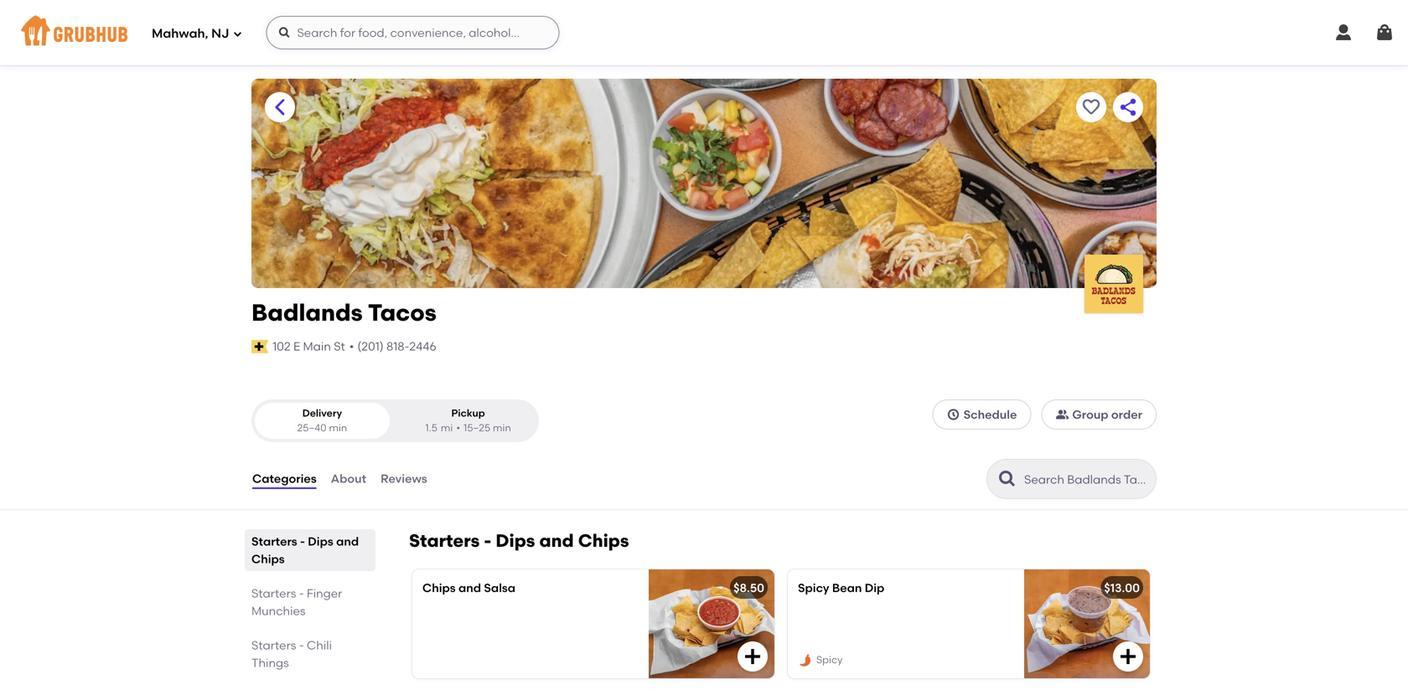 Task type: locate. For each thing, give the bounding box(es) containing it.
starters up 'chips and salsa'
[[409, 530, 480, 552]]

0 horizontal spatial and
[[336, 535, 359, 549]]

1.5
[[425, 422, 437, 434]]

min down delivery
[[329, 422, 347, 434]]

$8.50
[[734, 581, 765, 595]]

•
[[349, 340, 354, 354], [456, 422, 460, 434]]

categories
[[252, 472, 317, 486]]

chips
[[578, 530, 629, 552], [251, 552, 285, 567], [422, 581, 456, 595]]

group order button
[[1041, 400, 1157, 430]]

1 horizontal spatial •
[[456, 422, 460, 434]]

about
[[331, 472, 366, 486]]

order
[[1111, 408, 1143, 422]]

• right mi
[[456, 422, 460, 434]]

search icon image
[[998, 469, 1018, 489]]

group
[[1072, 408, 1109, 422]]

starters up things
[[251, 639, 296, 653]]

- up starters - finger munchies
[[300, 535, 305, 549]]

main navigation navigation
[[0, 0, 1408, 65]]

25–40
[[297, 422, 327, 434]]

dips up salsa
[[496, 530, 535, 552]]

badlands
[[251, 299, 363, 327]]

1 vertical spatial •
[[456, 422, 460, 434]]

1 horizontal spatial min
[[493, 422, 511, 434]]

finger
[[307, 587, 342, 601]]

munchies
[[251, 604, 306, 618]]

dips up finger
[[308, 535, 333, 549]]

chili
[[307, 639, 332, 653]]

things
[[251, 656, 289, 670]]

spicy bean dip
[[798, 581, 885, 595]]

0 horizontal spatial min
[[329, 422, 347, 434]]

2 horizontal spatial chips
[[578, 530, 629, 552]]

dips
[[496, 530, 535, 552], [308, 535, 333, 549]]

bean
[[832, 581, 862, 595]]

• inside pickup 1.5 mi • 15–25 min
[[456, 422, 460, 434]]

1 horizontal spatial dips
[[496, 530, 535, 552]]

102 e main st button
[[272, 338, 346, 356]]

starters - finger munchies tab
[[251, 585, 369, 620]]

0 horizontal spatial dips
[[308, 535, 333, 549]]

option group containing delivery 25–40 min
[[251, 400, 539, 442]]

- inside starters - dips and chips
[[300, 535, 305, 549]]

and
[[539, 530, 574, 552], [336, 535, 359, 549], [459, 581, 481, 595]]

save this restaurant button
[[1076, 92, 1107, 122]]

min
[[329, 422, 347, 434], [493, 422, 511, 434]]

- for starters - dips and chips tab
[[300, 535, 305, 549]]

schedule button
[[933, 400, 1031, 430]]

2 min from the left
[[493, 422, 511, 434]]

chips and salsa image
[[649, 570, 775, 679]]

• right st
[[349, 340, 354, 354]]

starters inside starters - finger munchies
[[251, 587, 296, 601]]

delivery 25–40 min
[[297, 407, 347, 434]]

spicy
[[798, 581, 830, 595], [816, 654, 843, 667]]

svg image
[[743, 647, 763, 667]]

spicy right the spicy icon
[[816, 654, 843, 667]]

1 min from the left
[[329, 422, 347, 434]]

$13.00
[[1104, 581, 1140, 595]]

• (201) 818-2446
[[349, 340, 436, 354]]

- left chili
[[299, 639, 304, 653]]

spicy left bean
[[798, 581, 830, 595]]

(201)
[[357, 340, 384, 354]]

0 horizontal spatial chips
[[251, 552, 285, 567]]

1 horizontal spatial chips
[[422, 581, 456, 595]]

- inside starters - finger munchies
[[299, 587, 304, 601]]

-
[[484, 530, 491, 552], [300, 535, 305, 549], [299, 587, 304, 601], [299, 639, 304, 653]]

salsa
[[484, 581, 516, 595]]

st
[[334, 340, 345, 354]]

delivery
[[302, 407, 342, 420]]

starters down categories button
[[251, 535, 297, 549]]

main
[[303, 340, 331, 354]]

spicy bean dip image
[[1024, 570, 1150, 679]]

starters - dips and chips up salsa
[[409, 530, 629, 552]]

1 vertical spatial spicy
[[816, 654, 843, 667]]

min inside delivery 25–40 min
[[329, 422, 347, 434]]

starters
[[409, 530, 480, 552], [251, 535, 297, 549], [251, 587, 296, 601], [251, 639, 296, 653]]

0 vertical spatial spicy
[[798, 581, 830, 595]]

- left finger
[[299, 587, 304, 601]]

starters - dips and chips up finger
[[251, 535, 359, 567]]

0 vertical spatial •
[[349, 340, 354, 354]]

tacos
[[368, 299, 437, 327]]

- for starters - chili things tab in the left bottom of the page
[[299, 639, 304, 653]]

starters up munchies
[[251, 587, 296, 601]]

categories button
[[251, 449, 317, 509]]

- inside the starters - chili things
[[299, 639, 304, 653]]

0 horizontal spatial starters - dips and chips
[[251, 535, 359, 567]]

starters inside the starters - chili things
[[251, 639, 296, 653]]

pickup
[[451, 407, 485, 420]]

caret left icon image
[[270, 97, 290, 117]]

min right "15–25"
[[493, 422, 511, 434]]

svg image
[[1334, 23, 1354, 43], [1375, 23, 1395, 43], [278, 26, 291, 39], [233, 29, 243, 39], [947, 408, 960, 422], [1118, 647, 1138, 667]]

starters - dips and chips
[[409, 530, 629, 552], [251, 535, 359, 567]]

option group
[[251, 400, 539, 442]]



Task type: describe. For each thing, give the bounding box(es) containing it.
Search Badlands Tacos search field
[[1023, 472, 1151, 488]]

subscription pass image
[[251, 340, 268, 354]]

spicy for spicy
[[816, 654, 843, 667]]

- for starters - finger munchies tab
[[299, 587, 304, 601]]

starters - dips and chips tab
[[251, 533, 369, 568]]

- up salsa
[[484, 530, 491, 552]]

Search for food, convenience, alcohol... search field
[[266, 16, 560, 49]]

reviews
[[381, 472, 427, 486]]

spicy image
[[798, 654, 813, 669]]

starters for starters - dips and chips tab
[[251, 535, 297, 549]]

e
[[293, 340, 300, 354]]

102 e main st
[[273, 340, 345, 354]]

chips and salsa
[[422, 581, 516, 595]]

1 horizontal spatial and
[[459, 581, 481, 595]]

badlands tacos logo image
[[1085, 255, 1143, 314]]

svg image inside schedule 'button'
[[947, 408, 960, 422]]

pickup 1.5 mi • 15–25 min
[[425, 407, 511, 434]]

818-
[[386, 340, 409, 354]]

(201) 818-2446 button
[[357, 338, 436, 355]]

schedule
[[964, 408, 1017, 422]]

102
[[273, 340, 291, 354]]

save this restaurant image
[[1081, 97, 1102, 117]]

starters for starters - finger munchies tab
[[251, 587, 296, 601]]

1 horizontal spatial starters - dips and chips
[[409, 530, 629, 552]]

and inside starters - dips and chips
[[336, 535, 359, 549]]

mahwah,
[[152, 26, 208, 41]]

2 horizontal spatial and
[[539, 530, 574, 552]]

mahwah, nj
[[152, 26, 229, 41]]

group order
[[1072, 408, 1143, 422]]

dips inside starters - dips and chips
[[308, 535, 333, 549]]

badlands tacos
[[251, 299, 437, 327]]

starters - chili things tab
[[251, 637, 369, 672]]

starters - dips and chips inside tab
[[251, 535, 359, 567]]

starters for starters - chili things tab in the left bottom of the page
[[251, 639, 296, 653]]

min inside pickup 1.5 mi • 15–25 min
[[493, 422, 511, 434]]

starters - finger munchies
[[251, 587, 342, 618]]

nj
[[211, 26, 229, 41]]

spicy for spicy bean dip
[[798, 581, 830, 595]]

reviews button
[[380, 449, 428, 509]]

2446
[[409, 340, 436, 354]]

about button
[[330, 449, 367, 509]]

starters - chili things
[[251, 639, 332, 670]]

share icon image
[[1118, 97, 1138, 117]]

mi
[[441, 422, 453, 434]]

15–25
[[464, 422, 491, 434]]

dip
[[865, 581, 885, 595]]

chips inside starters - dips and chips
[[251, 552, 285, 567]]

0 horizontal spatial •
[[349, 340, 354, 354]]

people icon image
[[1056, 408, 1069, 422]]



Task type: vqa. For each thing, say whether or not it's contained in the screenshot.
4567 E 9th Ave on the top left of page
no



